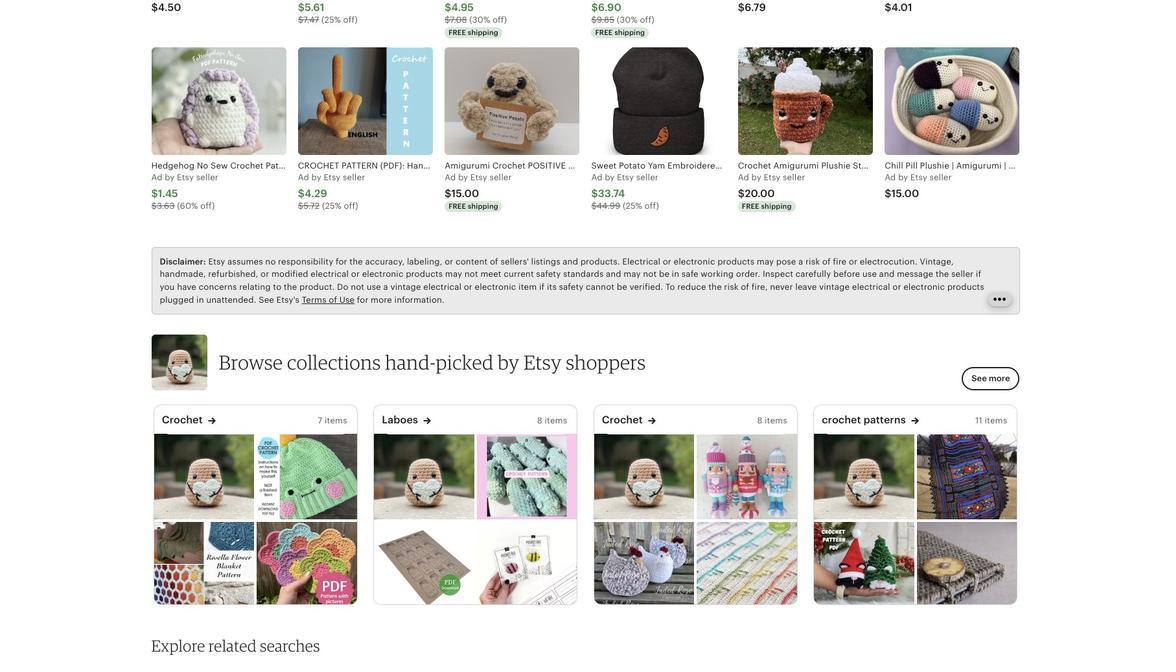 Task type: vqa. For each thing, say whether or not it's contained in the screenshot.
not to the middle
yes



Task type: locate. For each thing, give the bounding box(es) containing it.
0 vertical spatial in
[[672, 269, 680, 279]]

(25% inside the crochet pattern (pdf): hand sign amigurumi a d b y etsy seller $ 4.29 $ 5.72 (25% off)
[[322, 201, 342, 211]]

off) right 7.08
[[493, 15, 507, 25]]

cinnamon
[[917, 161, 959, 170]]

and down electrocution. at the top of page
[[880, 269, 895, 279]]

items right 7
[[325, 416, 347, 426]]

use
[[340, 295, 355, 305]]

safety
[[537, 269, 561, 279], [559, 282, 584, 292]]

2 8 from the left
[[758, 416, 763, 426]]

0 horizontal spatial if
[[540, 282, 545, 292]]

do
[[337, 282, 349, 292]]

1 horizontal spatial crochet
[[602, 414, 643, 426]]

1 8 from the left
[[537, 416, 543, 426]]

$ 4.95 $ 7.08 (30% off) free shipping
[[445, 2, 507, 36]]

risk
[[806, 257, 821, 266], [725, 282, 739, 292]]

5 b from the left
[[752, 172, 758, 182]]

plushie
[[822, 161, 851, 170], [921, 161, 950, 170]]

chill pill plushie | amigurumi | care package a d b y etsy seller $ 15.00
[[885, 161, 1065, 200]]

0 horizontal spatial more
[[371, 295, 392, 305]]

2 d from the left
[[304, 172, 309, 182]]

2 b from the left
[[312, 172, 317, 182]]

jaycee the emotional support potato - amigurumi pdf pattern image
[[154, 434, 254, 519], [374, 434, 475, 519], [595, 434, 695, 519], [815, 434, 915, 519]]

| left care
[[1005, 161, 1007, 170]]

explore related searches region
[[144, 636, 1028, 662]]

0 horizontal spatial see
[[259, 295, 274, 305]]

electronic down accuracy,
[[362, 269, 404, 279]]

and
[[563, 257, 579, 266], [606, 269, 622, 279], [880, 269, 895, 279]]

amigurumi up "20.00"
[[774, 161, 820, 170]]

off) right 5.72
[[344, 201, 359, 211]]

may down 'electrical'
[[624, 269, 641, 279]]

off) right 7.47
[[343, 15, 358, 25]]

1 horizontal spatial see
[[972, 374, 988, 383]]

crochet amigurumi plushie stuffed animal cinnamon latte image
[[739, 48, 874, 155]]

(30% for 6.90
[[617, 15, 638, 25]]

a inside the crochet pattern (pdf): hand sign amigurumi a d b y etsy seller $ 4.29 $ 5.72 (25% off)
[[298, 172, 304, 182]]

pill
[[906, 161, 918, 170]]

amigurumi left care
[[957, 161, 1002, 170]]

1 horizontal spatial in
[[672, 269, 680, 279]]

not down content
[[465, 269, 479, 279]]

11 items
[[976, 416, 1008, 426]]

1 vertical spatial safety
[[559, 282, 584, 292]]

1 horizontal spatial use
[[863, 269, 878, 279]]

safety down standards
[[559, 282, 584, 292]]

1 (30% from the left
[[470, 15, 491, 25]]

1 8 items from the left
[[537, 416, 568, 426]]

or down no
[[261, 269, 269, 279]]

plushie inside crochet amigurumi plushie stuffed animal cinnamon latte a d b y etsy seller $ 20.00 free shipping
[[822, 161, 851, 170]]

0 vertical spatial use
[[863, 269, 878, 279]]

y inside crochet amigurumi plushie stuffed animal cinnamon latte a d b y etsy seller $ 20.00 free shipping
[[757, 172, 762, 182]]

2 amigurumi from the left
[[774, 161, 820, 170]]

15.00 inside a d b y etsy seller $ 15.00 free shipping
[[452, 187, 479, 200]]

0 horizontal spatial not
[[351, 282, 365, 292]]

1 horizontal spatial and
[[606, 269, 622, 279]]

electrical down before
[[853, 282, 891, 292]]

(25% down 4.29
[[322, 201, 342, 211]]

free inside crochet amigurumi plushie stuffed animal cinnamon latte a d b y etsy seller $ 20.00 free shipping
[[742, 202, 760, 210]]

0 horizontal spatial 8
[[537, 416, 543, 426]]

sweet potato yam embroidered beanie, handmade cuffed knit unisex slouchy adult winter hat cap gift image
[[592, 48, 727, 155]]

or up 'use'
[[351, 269, 360, 279]]

1 items from the left
[[325, 416, 347, 426]]

of down order.
[[741, 282, 750, 292]]

1 vertical spatial more
[[990, 374, 1011, 383]]

free down "20.00"
[[742, 202, 760, 210]]

3 b from the left
[[458, 172, 464, 182]]

shipping down "20.00"
[[762, 202, 792, 210]]

off) right 44.99
[[645, 201, 660, 211]]

easy crochet pattern, crochet bag pattern, bag crochet pattern, crochet tablet cover pattern, tablet sleeve pattern beginner crochet pattern image
[[918, 522, 1018, 607]]

not
[[465, 269, 479, 279], [644, 269, 657, 279], [351, 282, 365, 292]]

(60%
[[177, 201, 198, 211]]

crochet inside crochet amigurumi plushie stuffed animal cinnamon latte a d b y etsy seller $ 20.00 free shipping
[[739, 161, 772, 170]]

off)
[[343, 15, 358, 25], [493, 15, 507, 25], [640, 15, 655, 25], [200, 201, 215, 211], [344, 201, 359, 211], [645, 201, 660, 211]]

1 vertical spatial if
[[540, 282, 545, 292]]

and up standards
[[563, 257, 579, 266]]

8 items up pickle crochet pattern, cute crochet pattern, beginner friendly, market prep, crochet ideas, cute birthday gift image
[[537, 416, 568, 426]]

1 horizontal spatial |
[[1005, 161, 1007, 170]]

and down products. on the top of page
[[606, 269, 622, 279]]

6 d from the left
[[891, 172, 897, 182]]

1 horizontal spatial 15.00
[[892, 187, 920, 200]]

products up order.
[[718, 257, 755, 266]]

or up to
[[663, 257, 672, 266]]

a
[[151, 172, 157, 182], [298, 172, 304, 182], [445, 172, 451, 182], [592, 172, 598, 182], [739, 172, 744, 182], [885, 172, 891, 182], [799, 257, 804, 266], [384, 282, 388, 292]]

(30% down the 4.95
[[470, 15, 491, 25]]

1 vertical spatial in
[[197, 295, 204, 305]]

0 horizontal spatial crochet
[[162, 414, 203, 426]]

0 horizontal spatial (30%
[[470, 15, 491, 25]]

items
[[325, 416, 347, 426], [545, 416, 568, 426], [765, 416, 788, 426], [985, 416, 1008, 426]]

1 horizontal spatial 8 items
[[758, 416, 788, 426]]

items right 11
[[985, 416, 1008, 426]]

see more link
[[963, 367, 1021, 391]]

8
[[537, 416, 543, 426], [758, 416, 763, 426]]

off) inside $ 6.90 $ 9.85 (30% off) free shipping
[[640, 15, 655, 25]]

1 horizontal spatial plushie
[[921, 161, 950, 170]]

1 vertical spatial for
[[357, 295, 369, 305]]

free down 9.85
[[596, 28, 613, 36]]

of left 'use'
[[329, 295, 337, 305]]

(30%
[[470, 15, 491, 25], [617, 15, 638, 25]]

y inside a d b y etsy seller $ 1.45 $ 3.63 (60% off)
[[170, 172, 175, 182]]

4 b from the left
[[605, 172, 611, 182]]

(25% inside a d b y etsy seller $ 33.74 $ 44.99 (25% off)
[[623, 201, 643, 211]]

of
[[490, 257, 499, 266], [823, 257, 831, 266], [741, 282, 750, 292], [329, 295, 337, 305]]

electronic
[[674, 257, 716, 266], [362, 269, 404, 279], [475, 282, 517, 292], [904, 282, 946, 292]]

3 d from the left
[[451, 172, 456, 182]]

risk down working
[[725, 282, 739, 292]]

free inside $ 6.90 $ 9.85 (30% off) free shipping
[[596, 28, 613, 36]]

or down content
[[464, 282, 473, 292]]

0 vertical spatial safety
[[537, 269, 561, 279]]

of left fire
[[823, 257, 831, 266]]

or
[[445, 257, 454, 266], [663, 257, 672, 266], [850, 257, 858, 266], [261, 269, 269, 279], [351, 269, 360, 279], [464, 282, 473, 292], [893, 282, 902, 292]]

4 d from the left
[[597, 172, 603, 182]]

for up the do on the top of the page
[[336, 257, 347, 266]]

vintage up information.
[[391, 282, 421, 292]]

items up pickle crochet pattern, cute crochet pattern, beginner friendly, market prep, crochet ideas, cute birthday gift image
[[545, 416, 568, 426]]

8 up 3 nutcrackers amigurumi crochet pattern pdf in english image
[[758, 416, 763, 426]]

electronic down message
[[904, 282, 946, 292]]

1 15.00 from the left
[[452, 187, 479, 200]]

4 jaycee the emotional support potato - amigurumi pdf pattern image from the left
[[815, 434, 915, 519]]

b inside crochet amigurumi plushie stuffed animal cinnamon latte a d b y etsy seller $ 20.00 free shipping
[[752, 172, 758, 182]]

plushie right "pill"
[[921, 161, 950, 170]]

0 horizontal spatial vintage
[[391, 282, 421, 292]]

items up 3 nutcrackers amigurumi crochet pattern pdf in english image
[[765, 416, 788, 426]]

see up 11
[[972, 374, 988, 383]]

5 d from the left
[[744, 172, 750, 182]]

item
[[519, 282, 537, 292]]

1 vertical spatial be
[[617, 282, 628, 292]]

1 horizontal spatial be
[[660, 269, 670, 279]]

more up 11 items
[[990, 374, 1011, 383]]

1 b from the left
[[165, 172, 170, 182]]

items for 3 nutcrackers amigurumi crochet pattern pdf in english image
[[765, 416, 788, 426]]

2 jaycee the emotional support potato - amigurumi pdf pattern image from the left
[[374, 434, 475, 519]]

d
[[157, 172, 163, 182], [304, 172, 309, 182], [451, 172, 456, 182], [597, 172, 603, 182], [744, 172, 750, 182], [891, 172, 897, 182]]

8 items up 3 nutcrackers amigurumi crochet pattern pdf in english image
[[758, 416, 788, 426]]

1 horizontal spatial amigurumi
[[774, 161, 820, 170]]

see inside etsy assumes no responsibility for the accuracy, labeling, or content of sellers' listings and products. electrical or electronic products may pose a risk of fire or electrocution. vintage, handmade, refurbished, or modified electrical or electronic products may not meet current safety standards and may not be in safe working order. inspect carefully before use and message the seller if you have concerns relating to the product. do not use a vintage electrical or electronic item if its safety cannot be verified. to reduce the risk of fire, never leave vintage electrical or electronic products plugged in unattended. see etsy's
[[259, 295, 274, 305]]

see
[[259, 295, 274, 305], [972, 374, 988, 383]]

safety down listings
[[537, 269, 561, 279]]

7.08
[[450, 15, 467, 25]]

1 plushie from the left
[[822, 161, 851, 170]]

not up verified.
[[644, 269, 657, 279]]

may down content
[[445, 269, 463, 279]]

electrical up information.
[[424, 282, 462, 292]]

seller inside chill pill plushie | amigurumi | care package a d b y etsy seller $ 15.00
[[930, 172, 953, 182]]

crochet pattern (pdf): hand sign amigurumi a d b y etsy seller $ 4.29 $ 5.72 (25% off)
[[298, 161, 498, 211]]

2 items from the left
[[545, 416, 568, 426]]

modified
[[272, 269, 309, 279]]

(30% down 6.90
[[617, 15, 638, 25]]

message
[[898, 269, 934, 279]]

be
[[660, 269, 670, 279], [617, 282, 628, 292]]

33.74
[[598, 187, 626, 200]]

1 horizontal spatial (30%
[[617, 15, 638, 25]]

the down working
[[709, 282, 722, 292]]

electronic down meet in the top left of the page
[[475, 282, 517, 292]]

6 y from the left
[[904, 172, 909, 182]]

off) right 9.85
[[640, 15, 655, 25]]

for inside etsy assumes no responsibility for the accuracy, labeling, or content of sellers' listings and products. electrical or electronic products may pose a risk of fire or electrocution. vintage, handmade, refurbished, or modified electrical or electronic products may not meet current safety standards and may not be in safe working order. inspect carefully before use and message the seller if you have concerns relating to the product. do not use a vintage electrical or electronic item if its safety cannot be verified. to reduce the risk of fire, never leave vintage electrical or electronic products plugged in unattended. see etsy's
[[336, 257, 347, 266]]

0 vertical spatial if
[[977, 269, 982, 279]]

free down 7.08
[[449, 28, 466, 36]]

etsy inside a d b y etsy seller $ 1.45 $ 3.63 (60% off)
[[177, 172, 194, 182]]

before
[[834, 269, 861, 279]]

products down labeling,
[[406, 269, 443, 279]]

(30% inside $ 6.90 $ 9.85 (30% off) free shipping
[[617, 15, 638, 25]]

shipping up content
[[468, 202, 499, 210]]

$ inside a d b y etsy seller $ 15.00 free shipping
[[445, 187, 452, 200]]

if right message
[[977, 269, 982, 279]]

1 vertical spatial use
[[367, 282, 381, 292]]

carefully
[[796, 269, 832, 279]]

(30% inside $ 4.95 $ 7.08 (30% off) free shipping
[[470, 15, 491, 25]]

| left latte on the right of the page
[[952, 161, 955, 170]]

1 vertical spatial products
[[406, 269, 443, 279]]

0 horizontal spatial electrical
[[311, 269, 349, 279]]

latte
[[961, 161, 982, 170]]

2 8 items from the left
[[758, 416, 788, 426]]

not right the do on the top of the page
[[351, 282, 365, 292]]

y
[[170, 172, 175, 182], [317, 172, 322, 182], [464, 172, 468, 182], [611, 172, 615, 182], [757, 172, 762, 182], [904, 172, 909, 182]]

etsy inside chill pill plushie | amigurumi | care package a d b y etsy seller $ 15.00
[[911, 172, 928, 182]]

1 horizontal spatial not
[[465, 269, 479, 279]]

plushie for $
[[921, 161, 950, 170]]

responsibility
[[278, 257, 334, 266]]

6.79
[[745, 2, 767, 14]]

hand
[[407, 161, 429, 170]]

product.
[[300, 282, 335, 292]]

plushie left 'stuffed'
[[822, 161, 851, 170]]

3 y from the left
[[464, 172, 468, 182]]

shipping
[[468, 28, 499, 36], [615, 28, 645, 36], [468, 202, 499, 210], [762, 202, 792, 210]]

1 d from the left
[[157, 172, 163, 182]]

for right 'use'
[[357, 295, 369, 305]]

in down concerns
[[197, 295, 204, 305]]

the
[[350, 257, 363, 266], [936, 269, 950, 279], [284, 282, 297, 292], [709, 282, 722, 292]]

fire
[[834, 257, 847, 266]]

0 vertical spatial risk
[[806, 257, 821, 266]]

6 b from the left
[[899, 172, 904, 182]]

etsy inside etsy assumes no responsibility for the accuracy, labeling, or content of sellers' listings and products. electrical or electronic products may pose a risk of fire or electrocution. vintage, handmade, refurbished, or modified electrical or electronic products may not meet current safety standards and may not be in safe working order. inspect carefully before use and message the seller if you have concerns relating to the product. do not use a vintage electrical or electronic item if its safety cannot be verified. to reduce the risk of fire, never leave vintage electrical or electronic products plugged in unattended. see etsy's
[[208, 257, 225, 266]]

11
[[976, 416, 983, 426]]

1 horizontal spatial vintage
[[820, 282, 850, 292]]

patterns
[[864, 414, 907, 426]]

products down the vintage,
[[948, 282, 985, 292]]

0 horizontal spatial |
[[952, 161, 955, 170]]

1 horizontal spatial if
[[977, 269, 982, 279]]

relating
[[239, 282, 271, 292]]

pickle crochet pattern, cute crochet pattern, beginner friendly, market prep, crochet ideas, cute birthday gift image
[[477, 434, 577, 519]]

2 horizontal spatial crochet
[[739, 161, 772, 170]]

8 for crochet
[[758, 416, 763, 426]]

8 items
[[537, 416, 568, 426], [758, 416, 788, 426]]

y inside a d b y etsy seller $ 15.00 free shipping
[[464, 172, 468, 182]]

shipping down 6.90
[[615, 28, 645, 36]]

2 horizontal spatial and
[[880, 269, 895, 279]]

more
[[371, 295, 392, 305], [990, 374, 1011, 383]]

be up to
[[660, 269, 670, 279]]

5 y from the left
[[757, 172, 762, 182]]

3 jaycee the emotional support potato - amigurumi pdf pattern image from the left
[[595, 434, 695, 519]]

crochet pattern - crochet blanket - afghan pattern - crochet throw - instant download - rainbow blanket - paint drip blanket image
[[697, 522, 798, 607]]

vintage down before
[[820, 282, 850, 292]]

if
[[977, 269, 982, 279], [540, 282, 545, 292]]

4 items from the left
[[985, 416, 1008, 426]]

seller inside etsy assumes no responsibility for the accuracy, labeling, or content of sellers' listings and products. electrical or electronic products may pose a risk of fire or electrocution. vintage, handmade, refurbished, or modified electrical or electronic products may not meet current safety standards and may not be in safe working order. inspect carefully before use and message the seller if you have concerns relating to the product. do not use a vintage electrical or electronic item if its safety cannot be verified. to reduce the risk of fire, never leave vintage electrical or electronic products plugged in unattended. see etsy's
[[952, 269, 974, 279]]

0 horizontal spatial risk
[[725, 282, 739, 292]]

risk up carefully
[[806, 257, 821, 266]]

free down 'sign'
[[449, 202, 466, 210]]

etsy inside crochet amigurumi plushie stuffed animal cinnamon latte a d b y etsy seller $ 20.00 free shipping
[[764, 172, 781, 182]]

stuffed
[[854, 161, 884, 170]]

etsy inside the crochet pattern (pdf): hand sign amigurumi a d b y etsy seller $ 4.29 $ 5.72 (25% off)
[[324, 172, 341, 182]]

3.63
[[157, 201, 175, 211]]

0 horizontal spatial products
[[406, 269, 443, 279]]

0 vertical spatial see
[[259, 295, 274, 305]]

3 items from the left
[[765, 416, 788, 426]]

$
[[151, 2, 158, 14], [298, 2, 305, 14], [445, 2, 452, 14], [592, 2, 598, 14], [739, 2, 745, 14], [885, 2, 892, 14], [298, 15, 304, 25], [445, 15, 450, 25], [592, 15, 597, 25], [151, 187, 158, 200], [298, 187, 305, 200], [445, 187, 452, 200], [592, 187, 598, 200], [739, 187, 745, 200], [885, 187, 892, 200], [151, 201, 157, 211], [298, 201, 304, 211], [592, 201, 597, 211]]

2 horizontal spatial amigurumi
[[957, 161, 1002, 170]]

off) right "(60%"
[[200, 201, 215, 211]]

1 vintage from the left
[[391, 282, 421, 292]]

0 vertical spatial be
[[660, 269, 670, 279]]

4.29
[[305, 187, 327, 200]]

off) inside $ 5.61 $ 7.47 (25% off)
[[343, 15, 358, 25]]

2 | from the left
[[1005, 161, 1007, 170]]

froggy fold over beanie hat crochet pattern, crochet hat pattern, kawaii frog hat, crochet beanie image
[[257, 434, 357, 519]]

be right cannot
[[617, 282, 628, 292]]

1 horizontal spatial 8
[[758, 416, 763, 426]]

shipping down the 4.95
[[468, 28, 499, 36]]

for
[[336, 257, 347, 266], [357, 295, 369, 305]]

more right 'use'
[[371, 295, 392, 305]]

1 jaycee the emotional support potato - amigurumi pdf pattern image from the left
[[154, 434, 254, 519]]

positive pickle jar labels (download only) image
[[374, 522, 475, 607]]

(25% right 44.99
[[623, 201, 643, 211]]

in up to
[[672, 269, 680, 279]]

2 vintage from the left
[[820, 282, 850, 292]]

plushie inside chill pill plushie | amigurumi | care package a d b y etsy seller $ 15.00
[[921, 161, 950, 170]]

1.45
[[158, 187, 178, 200]]

2 y from the left
[[317, 172, 322, 182]]

rosella flower crochet pattern (us&uk terms), crochet hexagon pattern, baby blanket pattern, blanket pattern, afghan pattern image
[[154, 522, 254, 607]]

0 horizontal spatial for
[[336, 257, 347, 266]]

0 horizontal spatial 15.00
[[452, 187, 479, 200]]

d inside a d b y etsy seller $ 1.45 $ 3.63 (60% off)
[[157, 172, 163, 182]]

content
[[456, 257, 488, 266]]

or down message
[[893, 282, 902, 292]]

2 15.00 from the left
[[892, 187, 920, 200]]

crochet pattern (pdf): hand sign amigurumi image
[[298, 48, 433, 155]]

use down electrocution. at the top of page
[[863, 269, 878, 279]]

0 horizontal spatial plushie
[[822, 161, 851, 170]]

0 horizontal spatial amigurumi
[[452, 161, 498, 170]]

2 (30% from the left
[[617, 15, 638, 25]]

4.01
[[892, 2, 913, 14]]

collections
[[287, 350, 381, 374]]

in
[[672, 269, 680, 279], [197, 295, 204, 305]]

electrical up the product. at the left top of page
[[311, 269, 349, 279]]

(25% inside $ 5.61 $ 7.47 (25% off)
[[322, 15, 341, 25]]

items for vintage crochet pattern gorgeous stained glass afghan blanket throw pdf instant digital download tunisian stitch image
[[985, 416, 1008, 426]]

0 horizontal spatial and
[[563, 257, 579, 266]]

3 amigurumi from the left
[[957, 161, 1002, 170]]

1 horizontal spatial risk
[[806, 257, 821, 266]]

2 plushie from the left
[[921, 161, 950, 170]]

4 y from the left
[[611, 172, 615, 182]]

see down 'to'
[[259, 295, 274, 305]]

$ inside chill pill plushie | amigurumi | care package a d b y etsy seller $ 15.00
[[885, 187, 892, 200]]

0 vertical spatial for
[[336, 257, 347, 266]]

items for pickle crochet pattern, cute crochet pattern, beginner friendly, market prep, crochet ideas, cute birthday gift image
[[545, 416, 568, 426]]

1 amigurumi from the left
[[452, 161, 498, 170]]

(25% right 7.47
[[322, 15, 341, 25]]

1 horizontal spatial products
[[718, 257, 755, 266]]

etsy inside a d b y etsy seller $ 33.74 $ 44.99 (25% off)
[[617, 172, 634, 182]]

refurbished,
[[208, 269, 258, 279]]

if left the its
[[540, 282, 545, 292]]

2 vertical spatial products
[[948, 282, 985, 292]]

0 horizontal spatial 8 items
[[537, 416, 568, 426]]

1 horizontal spatial for
[[357, 295, 369, 305]]

meet
[[481, 269, 502, 279]]

0 horizontal spatial in
[[197, 295, 204, 305]]

(30% for 4.95
[[470, 15, 491, 25]]

1 y from the left
[[170, 172, 175, 182]]

8 up pickle crochet pattern, cute crochet pattern, beginner friendly, market prep, crochet ideas, cute birthday gift image
[[537, 416, 543, 426]]

to
[[666, 282, 676, 292]]

may up the inspect
[[757, 257, 775, 266]]

use up terms of use for more information.
[[367, 282, 381, 292]]

b inside the crochet pattern (pdf): hand sign amigurumi a d b y etsy seller $ 4.29 $ 5.72 (25% off)
[[312, 172, 317, 182]]

5.72
[[304, 201, 320, 211]]

amigurumi up a d b y etsy seller $ 15.00 free shipping
[[452, 161, 498, 170]]

etsy inside a d b y etsy seller $ 15.00 free shipping
[[471, 172, 488, 182]]

9.85
[[597, 15, 615, 25]]



Task type: describe. For each thing, give the bounding box(es) containing it.
seller inside a d b y etsy seller $ 1.45 $ 3.63 (60% off)
[[196, 172, 219, 182]]

verified.
[[630, 282, 664, 292]]

off) inside a d b y etsy seller $ 33.74 $ 44.99 (25% off)
[[645, 201, 660, 211]]

listings
[[532, 257, 561, 266]]

shipping inside $ 6.90 $ 9.85 (30% off) free shipping
[[615, 28, 645, 36]]

information.
[[395, 295, 445, 305]]

shipping inside a d b y etsy seller $ 15.00 free shipping
[[468, 202, 499, 210]]

order.
[[737, 269, 761, 279]]

a inside crochet amigurumi plushie stuffed animal cinnamon latte a d b y etsy seller $ 20.00 free shipping
[[739, 172, 744, 182]]

vintage crochet pattern gorgeous stained glass afghan blanket throw pdf instant digital download tunisian stitch image
[[918, 434, 1018, 519]]

$ 6.90 $ 9.85 (30% off) free shipping
[[592, 2, 655, 36]]

labeling,
[[407, 257, 443, 266]]

$ 5.61 $ 7.47 (25% off)
[[298, 2, 358, 25]]

sellers'
[[501, 257, 529, 266]]

etsy assumes no responsibility for the accuracy, labeling, or content of sellers' listings and products. electrical or electronic products may pose a risk of fire or electrocution. vintage, handmade, refurbished, or modified electrical or electronic products may not meet current safety standards and may not be in safe working order. inspect carefully before use and message the seller if you have concerns relating to the product. do not use a vintage electrical or electronic item if its safety cannot be verified. to reduce the risk of fire, never leave vintage electrical or electronic products plugged in unattended. see etsy's
[[160, 257, 985, 305]]

crochet
[[298, 161, 340, 170]]

jaycee the emotional support potato - amigurumi pdf pattern image for crochet christmas cats gnome pattern, amigurumi gnome christmas toy english pdf, holiday gnome decor image
[[815, 434, 915, 519]]

shipping inside crochet amigurumi plushie stuffed animal cinnamon latte a d b y etsy seller $ 20.00 free shipping
[[762, 202, 792, 210]]

off) inside a d b y etsy seller $ 1.45 $ 3.63 (60% off)
[[200, 201, 215, 211]]

leave
[[796, 282, 817, 292]]

$ 4.50
[[151, 2, 181, 14]]

electrocution.
[[860, 257, 918, 266]]

4.95
[[452, 2, 474, 14]]

you
[[160, 282, 175, 292]]

8 for laboes
[[537, 416, 543, 426]]

d inside chill pill plushie | amigurumi | care package a d b y etsy seller $ 15.00
[[891, 172, 897, 182]]

0 horizontal spatial use
[[367, 282, 381, 292]]

d inside the crochet pattern (pdf): hand sign amigurumi a d b y etsy seller $ 4.29 $ 5.72 (25% off)
[[304, 172, 309, 182]]

20.00
[[745, 187, 775, 200]]

$ 4.01
[[885, 2, 913, 14]]

plugged
[[160, 295, 194, 305]]

0 vertical spatial products
[[718, 257, 755, 266]]

1 horizontal spatial electrical
[[424, 282, 462, 292]]

care
[[1009, 161, 1029, 170]]

(pdf):
[[381, 161, 405, 170]]

1 vertical spatial risk
[[725, 282, 739, 292]]

free inside a d b y etsy seller $ 15.00 free shipping
[[449, 202, 466, 210]]

y inside chill pill plushie | amigurumi | care package a d b y etsy seller $ 15.00
[[904, 172, 909, 182]]

seller inside the crochet pattern (pdf): hand sign amigurumi a d b y etsy seller $ 4.29 $ 5.72 (25% off)
[[343, 172, 365, 182]]

7
[[318, 416, 323, 426]]

concerns
[[199, 282, 237, 292]]

pattern
[[342, 161, 378, 170]]

2 horizontal spatial not
[[644, 269, 657, 279]]

1 | from the left
[[952, 161, 955, 170]]

6.90
[[598, 2, 622, 14]]

crochet
[[823, 414, 862, 426]]

seller inside a d b y etsy seller $ 33.74 $ 44.99 (25% off)
[[637, 172, 659, 182]]

1 horizontal spatial may
[[624, 269, 641, 279]]

related
[[209, 636, 257, 656]]

jaycee the emotional support potato - amigurumi pdf pattern image for crochet pattern- plush country chicken image
[[595, 434, 695, 519]]

8 items for crochet
[[758, 416, 788, 426]]

8 items for laboes
[[537, 416, 568, 426]]

a inside chill pill plushie | amigurumi | care package a d b y etsy seller $ 15.00
[[885, 172, 891, 182]]

cannot
[[586, 282, 615, 292]]

d inside a d b y etsy seller $ 15.00 free shipping
[[451, 172, 456, 182]]

amigurumi crochet positive potato - emotional support potato - plushie stuffed toy - hand made stuffie image
[[445, 48, 580, 155]]

a inside a d b y etsy seller $ 33.74 $ 44.99 (25% off)
[[592, 172, 598, 182]]

the down modified
[[284, 282, 297, 292]]

b inside a d b y etsy seller $ 1.45 $ 3.63 (60% off)
[[165, 172, 170, 182]]

products.
[[581, 257, 620, 266]]

jaycee the emotional support potato - amigurumi pdf pattern image for rosella flower crochet pattern (us&uk terms), crochet hexagon pattern, baby blanket pattern, blanket pattern, afghan pattern image
[[154, 434, 254, 519]]

a d b y etsy seller $ 1.45 $ 3.63 (60% off)
[[151, 172, 219, 211]]

0 vertical spatial more
[[371, 295, 392, 305]]

reduce
[[678, 282, 707, 292]]

accuracy,
[[365, 257, 405, 266]]

etsy's
[[277, 295, 300, 305]]

off) inside the crochet pattern (pdf): hand sign amigurumi a d b y etsy seller $ 4.29 $ 5.72 (25% off)
[[344, 201, 359, 211]]

amigurumi inside chill pill plushie | amigurumi | care package a d b y etsy seller $ 15.00
[[957, 161, 1002, 170]]

disclaimer:
[[160, 257, 206, 266]]

its
[[547, 282, 557, 292]]

d inside crochet amigurumi plushie stuffed animal cinnamon latte a d b y etsy seller $ 20.00 free shipping
[[744, 172, 750, 182]]

b inside chill pill plushie | amigurumi | care package a d b y etsy seller $ 15.00
[[899, 172, 904, 182]]

y inside the crochet pattern (pdf): hand sign amigurumi a d b y etsy seller $ 4.29 $ 5.72 (25% off)
[[317, 172, 322, 182]]

assumes
[[228, 257, 263, 266]]

handmade,
[[160, 269, 206, 279]]

printable pocket bee tags - digital pdf - display cards packaging for handmade bumble bees, valentine's day bee cards crochet pocket hug tag image
[[477, 522, 577, 607]]

explore related searches
[[151, 636, 320, 656]]

vintage,
[[920, 257, 955, 266]]

15.00 inside chill pill plushie | amigurumi | care package a d b y etsy seller $ 15.00
[[892, 187, 920, 200]]

free inside $ 4.95 $ 7.08 (30% off) free shipping
[[449, 28, 466, 36]]

to
[[273, 282, 282, 292]]

5.61
[[305, 2, 325, 14]]

hand-
[[385, 350, 436, 374]]

sign
[[431, 161, 450, 170]]

electrical
[[623, 257, 661, 266]]

1 horizontal spatial more
[[990, 374, 1011, 383]]

1 vertical spatial see
[[972, 374, 988, 383]]

the down the vintage,
[[936, 269, 950, 279]]

never
[[771, 282, 794, 292]]

the left accuracy,
[[350, 257, 363, 266]]

no
[[265, 257, 276, 266]]

b inside a d b y etsy seller $ 33.74 $ 44.99 (25% off)
[[605, 172, 611, 182]]

explore
[[151, 636, 205, 656]]

terms of use for more information.
[[302, 295, 445, 305]]

terms
[[302, 295, 327, 305]]

hedgehog no sew crochet pattern, no sew amigurumi crochet patterns, crochet pattern, plushie pattern image
[[151, 48, 287, 155]]

crochet christmas cats gnome pattern, amigurumi gnome christmas toy english pdf, holiday gnome decor image
[[815, 522, 915, 607]]

a inside a d b y etsy seller $ 15.00 free shipping
[[445, 172, 451, 182]]

amigurumi inside the crochet pattern (pdf): hand sign amigurumi a d b y etsy seller $ 4.29 $ 5.72 (25% off)
[[452, 161, 498, 170]]

or left content
[[445, 257, 454, 266]]

b inside a d b y etsy seller $ 15.00 free shipping
[[458, 172, 464, 182]]

crochet amigurumi plushie stuffed animal cinnamon latte a d b y etsy seller $ 20.00 free shipping
[[739, 161, 982, 210]]

off) inside $ 4.95 $ 7.08 (30% off) free shipping
[[493, 15, 507, 25]]

crochet for 8 items
[[602, 414, 643, 426]]

or right fire
[[850, 257, 858, 266]]

picked
[[436, 350, 494, 374]]

crochet for 7 items
[[162, 414, 203, 426]]

$ 6.79
[[739, 2, 767, 14]]

items for froggy fold over beanie hat crochet pattern, crochet hat pattern, kawaii frog hat, crochet beanie image
[[325, 416, 347, 426]]

a d b y etsy seller $ 15.00 free shipping
[[445, 172, 512, 210]]

2 horizontal spatial may
[[757, 257, 775, 266]]

browse
[[219, 350, 283, 374]]

2 horizontal spatial electrical
[[853, 282, 891, 292]]

browse collections hand-picked by etsy shoppers
[[219, 350, 646, 374]]

d inside a d b y etsy seller $ 33.74 $ 44.99 (25% off)
[[597, 172, 603, 182]]

electronic up safe
[[674, 257, 716, 266]]

shipping inside $ 4.95 $ 7.08 (30% off) free shipping
[[468, 28, 499, 36]]

seller inside a d b y etsy seller $ 15.00 free shipping
[[490, 172, 512, 182]]

shoppers
[[566, 350, 646, 374]]

have
[[177, 282, 197, 292]]

3 nutcrackers amigurumi crochet pattern pdf in english image
[[697, 434, 798, 519]]

terms of use link
[[302, 295, 355, 305]]

chill
[[885, 161, 904, 170]]

$ inside crochet amigurumi plushie stuffed animal cinnamon latte a d b y etsy seller $ 20.00 free shipping
[[739, 187, 745, 200]]

chill pill plushie | amigurumi | care package image
[[885, 48, 1021, 155]]

amigurumi inside crochet amigurumi plushie stuffed animal cinnamon latte a d b y etsy seller $ 20.00 free shipping
[[774, 161, 820, 170]]

inspect
[[763, 269, 794, 279]]

7 items
[[318, 416, 347, 426]]

current
[[504, 269, 534, 279]]

of up meet in the top left of the page
[[490, 257, 499, 266]]

7.47
[[304, 15, 319, 25]]

jaycee the emotional support potato - amigurumi pdf pattern image for positive pickle jar labels (download only) image
[[374, 434, 475, 519]]

crochet pattern- plush country chicken image
[[595, 522, 695, 607]]

laboes
[[382, 414, 418, 426]]

seller inside crochet amigurumi plushie stuffed animal cinnamon latte a d b y etsy seller $ 20.00 free shipping
[[784, 172, 806, 182]]

y inside a d b y etsy seller $ 33.74 $ 44.99 (25% off)
[[611, 172, 615, 182]]

by
[[498, 350, 520, 374]]

pose
[[777, 257, 797, 266]]

working
[[701, 269, 734, 279]]

see more
[[972, 374, 1011, 383]]

a inside a d b y etsy seller $ 1.45 $ 3.63 (60% off)
[[151, 172, 157, 182]]

plushie for 20.00
[[822, 161, 851, 170]]

flower crochet coaster pattern pdf with step by step picture, crochet daisy coaster, crochet pattern for beginners, how to crochet image
[[257, 522, 357, 607]]

0 horizontal spatial may
[[445, 269, 463, 279]]

animal
[[886, 161, 914, 170]]

fire,
[[752, 282, 768, 292]]

unattended.
[[206, 295, 257, 305]]

safe
[[682, 269, 699, 279]]

2 horizontal spatial products
[[948, 282, 985, 292]]

0 horizontal spatial be
[[617, 282, 628, 292]]

searches
[[260, 636, 320, 656]]



